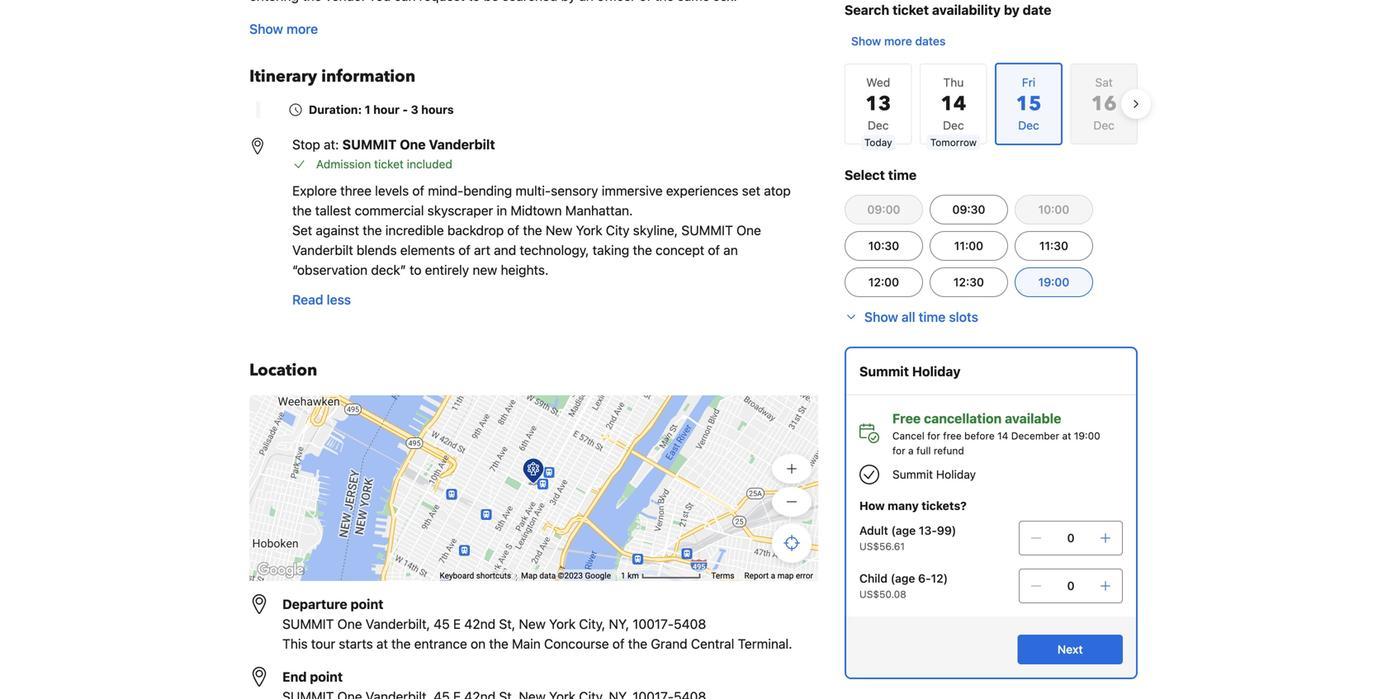 Task type: locate. For each thing, give the bounding box(es) containing it.
0 vertical spatial time
[[888, 167, 917, 183]]

0 horizontal spatial point
[[310, 669, 343, 685]]

1 horizontal spatial 19:00
[[1074, 430, 1101, 442]]

point up vanderbilt,
[[351, 597, 384, 612]]

more inside "button"
[[884, 34, 912, 48]]

set
[[742, 183, 761, 199]]

point right end
[[310, 669, 343, 685]]

against
[[316, 223, 359, 238]]

new inside departure point summit one vanderbilt, 45 e 42nd st, new york city, ny, 10017-5408 this tour starts at the entrance on the main concourse of the grand central terminal.
[[519, 617, 546, 632]]

concept
[[656, 242, 705, 258]]

vanderbilt up included
[[429, 137, 495, 152]]

summit up the "an"
[[682, 223, 733, 238]]

0 horizontal spatial vanderbilt
[[292, 242, 353, 258]]

set
[[292, 223, 312, 238]]

0 horizontal spatial 19:00
[[1039, 275, 1070, 289]]

stop
[[292, 137, 320, 152]]

14 inside thu 14 dec tomorrow
[[941, 90, 967, 118]]

included
[[407, 157, 453, 171]]

free cancellation available cancel for free before 14 december at 19:00 for a full refund
[[893, 411, 1101, 457]]

42nd
[[464, 617, 496, 632]]

itinerary
[[249, 65, 317, 88]]

0 vertical spatial (age
[[892, 524, 916, 538]]

child (age 6-12) us$50.08
[[860, 572, 948, 600]]

45
[[434, 617, 450, 632]]

thu 14 dec tomorrow
[[931, 76, 977, 148]]

1 horizontal spatial time
[[919, 309, 946, 325]]

1 horizontal spatial vanderbilt
[[429, 137, 495, 152]]

point inside departure point summit one vanderbilt, 45 e 42nd st, new york city, ny, 10017-5408 this tour starts at the entrance on the main concourse of the grand central terminal.
[[351, 597, 384, 612]]

dec for 14
[[943, 119, 964, 132]]

an
[[724, 242, 738, 258]]

show inside button
[[865, 309, 899, 325]]

0 vertical spatial a
[[909, 445, 914, 457]]

multi-
[[516, 183, 551, 199]]

york down 'manhattan.'
[[576, 223, 603, 238]]

select time
[[845, 167, 917, 183]]

at down vanderbilt,
[[377, 636, 388, 652]]

map region
[[249, 396, 818, 581]]

1 vertical spatial point
[[310, 669, 343, 685]]

2 vertical spatial summit
[[282, 617, 334, 632]]

0 vertical spatial summit holiday
[[860, 364, 961, 380]]

dec inside thu 14 dec tomorrow
[[943, 119, 964, 132]]

2 horizontal spatial summit
[[682, 223, 733, 238]]

1 horizontal spatial 14
[[998, 430, 1009, 442]]

show more dates
[[851, 34, 946, 48]]

ticket up show more dates at the top
[[893, 2, 929, 18]]

deck"
[[371, 262, 406, 278]]

0 vertical spatial 14
[[941, 90, 967, 118]]

at:
[[324, 137, 339, 152]]

2 horizontal spatial one
[[737, 223, 761, 238]]

0 vertical spatial 0
[[1068, 531, 1075, 545]]

skyscraper
[[428, 203, 493, 218]]

1 0 from the top
[[1068, 531, 1075, 545]]

summit up "admission ticket included"
[[343, 137, 397, 152]]

6-
[[918, 572, 931, 586]]

show all time slots
[[865, 309, 979, 325]]

of up and at the top left of the page
[[507, 223, 520, 238]]

report a map error
[[745, 571, 813, 581]]

(age inside child (age 6-12) us$50.08
[[891, 572, 915, 586]]

show
[[249, 21, 283, 37], [851, 34, 881, 48], [865, 309, 899, 325]]

0 vertical spatial 19:00
[[1039, 275, 1070, 289]]

0 horizontal spatial summit
[[282, 617, 334, 632]]

1 vertical spatial 1
[[621, 571, 626, 581]]

1 horizontal spatial dec
[[943, 119, 964, 132]]

at right december at the bottom right of the page
[[1063, 430, 1072, 442]]

1 vertical spatial time
[[919, 309, 946, 325]]

terms
[[711, 571, 735, 581]]

summit down departure
[[282, 617, 334, 632]]

main
[[512, 636, 541, 652]]

new up the main
[[519, 617, 546, 632]]

1 horizontal spatial one
[[400, 137, 426, 152]]

of
[[413, 183, 425, 199], [507, 223, 520, 238], [459, 242, 471, 258], [708, 242, 720, 258], [613, 636, 625, 652]]

(age for child
[[891, 572, 915, 586]]

1 left hour
[[365, 103, 371, 116]]

1 vertical spatial summit
[[682, 223, 733, 238]]

one up included
[[400, 137, 426, 152]]

(age left 6-
[[891, 572, 915, 586]]

0 vertical spatial new
[[546, 223, 573, 238]]

1 vertical spatial a
[[771, 571, 776, 581]]

new up technology, on the left of the page
[[546, 223, 573, 238]]

duration: 1 hour - 3 hours
[[309, 103, 454, 116]]

this
[[282, 636, 308, 652]]

summit up the "free"
[[860, 364, 909, 380]]

2 vertical spatial one
[[338, 617, 362, 632]]

show down search
[[851, 34, 881, 48]]

art
[[474, 242, 491, 258]]

0 vertical spatial vanderbilt
[[429, 137, 495, 152]]

dec inside sat 16 dec
[[1094, 119, 1115, 132]]

1 vertical spatial ticket
[[374, 157, 404, 171]]

0 vertical spatial ticket
[[893, 2, 929, 18]]

less
[[327, 292, 351, 308]]

3 dec from the left
[[1094, 119, 1115, 132]]

1 vertical spatial one
[[737, 223, 761, 238]]

the down skyline,
[[633, 242, 652, 258]]

of left art
[[459, 242, 471, 258]]

levels
[[375, 183, 409, 199]]

st,
[[499, 617, 516, 632]]

1 horizontal spatial for
[[928, 430, 941, 442]]

2 dec from the left
[[943, 119, 964, 132]]

19:00 down the 11:30
[[1039, 275, 1070, 289]]

10:30
[[869, 239, 900, 253]]

0 vertical spatial at
[[1063, 430, 1072, 442]]

2 horizontal spatial dec
[[1094, 119, 1115, 132]]

1 vertical spatial new
[[519, 617, 546, 632]]

12:00
[[869, 275, 899, 289]]

york up concourse in the left of the page
[[549, 617, 576, 632]]

0 horizontal spatial more
[[287, 21, 318, 37]]

for up full
[[928, 430, 941, 442]]

the
[[292, 203, 312, 218], [363, 223, 382, 238], [523, 223, 542, 238], [633, 242, 652, 258], [392, 636, 411, 652], [489, 636, 509, 652], [628, 636, 648, 652]]

at inside departure point summit one vanderbilt, 45 e 42nd st, new york city, ny, 10017-5408 this tour starts at the entrance on the main concourse of the grand central terminal.
[[377, 636, 388, 652]]

one inside explore three levels of mind-bending multi-sensory immersive experiences set atop the tallest commercial skyscraper in midtown manhattan. set against the incredible backdrop of the new york city skyline, summit one vanderbilt blends elements of art and technology, taking the concept of an "observation deck" to entirely new heights.
[[737, 223, 761, 238]]

2 0 from the top
[[1068, 579, 1075, 593]]

0 horizontal spatial one
[[338, 617, 362, 632]]

today
[[865, 137, 893, 148]]

one for departure point summit one vanderbilt, 45 e 42nd st, new york city, ny, 10017-5408 this tour starts at the entrance on the main concourse of the grand central terminal.
[[338, 617, 362, 632]]

summit down full
[[893, 468, 933, 482]]

0 horizontal spatial ticket
[[374, 157, 404, 171]]

tomorrow
[[931, 137, 977, 148]]

summit inside departure point summit one vanderbilt, 45 e 42nd st, new york city, ny, 10017-5408 this tour starts at the entrance on the main concourse of the grand central terminal.
[[282, 617, 334, 632]]

new
[[546, 223, 573, 238], [519, 617, 546, 632]]

commercial
[[355, 203, 424, 218]]

available
[[1005, 411, 1062, 427]]

time right all
[[919, 309, 946, 325]]

admission ticket included
[[316, 157, 453, 171]]

summit holiday up the "free"
[[860, 364, 961, 380]]

show inside "button"
[[851, 34, 881, 48]]

ticket down stop at: summit one vanderbilt
[[374, 157, 404, 171]]

1 vertical spatial (age
[[891, 572, 915, 586]]

0 vertical spatial one
[[400, 137, 426, 152]]

11:30
[[1040, 239, 1069, 253]]

one inside departure point summit one vanderbilt, 45 e 42nd st, new york city, ny, 10017-5408 this tour starts at the entrance on the main concourse of the grand central terminal.
[[338, 617, 362, 632]]

the down "midtown" on the top
[[523, 223, 542, 238]]

(age
[[892, 524, 916, 538], [891, 572, 915, 586]]

1 left km
[[621, 571, 626, 581]]

next button
[[1018, 635, 1123, 665]]

summit for departure point summit one vanderbilt, 45 e 42nd st, new york city, ny, 10017-5408 this tour starts at the entrance on the main concourse of the grand central terminal.
[[282, 617, 334, 632]]

data
[[540, 571, 556, 581]]

0 horizontal spatial 14
[[941, 90, 967, 118]]

0 horizontal spatial 1
[[365, 103, 371, 116]]

and
[[494, 242, 516, 258]]

1 vertical spatial at
[[377, 636, 388, 652]]

a left full
[[909, 445, 914, 457]]

0 vertical spatial york
[[576, 223, 603, 238]]

the up 'blends'
[[363, 223, 382, 238]]

dec up tomorrow
[[943, 119, 964, 132]]

1 horizontal spatial ticket
[[893, 2, 929, 18]]

show up the itinerary
[[249, 21, 283, 37]]

1 horizontal spatial 1
[[621, 571, 626, 581]]

for down cancel
[[893, 445, 906, 457]]

free
[[893, 411, 921, 427]]

1 horizontal spatial summit
[[343, 137, 397, 152]]

99)
[[937, 524, 957, 538]]

1 vertical spatial 14
[[998, 430, 1009, 442]]

us$56.61
[[860, 541, 905, 553]]

show left all
[[865, 309, 899, 325]]

many
[[888, 499, 919, 513]]

holiday up "cancellation"
[[912, 364, 961, 380]]

terms link
[[711, 571, 735, 581]]

time right select
[[888, 167, 917, 183]]

one up starts
[[338, 617, 362, 632]]

read less
[[292, 292, 351, 308]]

1 vertical spatial vanderbilt
[[292, 242, 353, 258]]

show for show more dates
[[851, 34, 881, 48]]

19:00 right december at the bottom right of the page
[[1074, 430, 1101, 442]]

atop
[[764, 183, 791, 199]]

0 horizontal spatial for
[[893, 445, 906, 457]]

0 vertical spatial point
[[351, 597, 384, 612]]

0 horizontal spatial at
[[377, 636, 388, 652]]

of down ny,
[[613, 636, 625, 652]]

the up set
[[292, 203, 312, 218]]

keyboard shortcuts button
[[440, 570, 511, 582]]

(age left "13-"
[[892, 524, 916, 538]]

ticket for admission
[[374, 157, 404, 171]]

14 right before at bottom right
[[998, 430, 1009, 442]]

vanderbilt up "observation
[[292, 242, 353, 258]]

dates
[[916, 34, 946, 48]]

for
[[928, 430, 941, 442], [893, 445, 906, 457]]

1
[[365, 103, 371, 116], [621, 571, 626, 581]]

show inside button
[[249, 21, 283, 37]]

(age inside adult (age 13-99) us$56.61
[[892, 524, 916, 538]]

summit holiday down full
[[893, 468, 976, 482]]

more up the itinerary
[[287, 21, 318, 37]]

1 horizontal spatial point
[[351, 597, 384, 612]]

report a map error link
[[745, 571, 813, 581]]

shortcuts
[[476, 571, 511, 581]]

0 horizontal spatial a
[[771, 571, 776, 581]]

vanderbilt inside explore three levels of mind-bending multi-sensory immersive experiences set atop the tallest commercial skyscraper in midtown manhattan. set against the incredible backdrop of the new york city skyline, summit one vanderbilt blends elements of art and technology, taking the concept of an "observation deck" to entirely new heights.
[[292, 242, 353, 258]]

1 dec from the left
[[868, 119, 889, 132]]

slots
[[949, 309, 979, 325]]

more left the dates
[[884, 34, 912, 48]]

before
[[965, 430, 995, 442]]

1 vertical spatial york
[[549, 617, 576, 632]]

1 vertical spatial 19:00
[[1074, 430, 1101, 442]]

0 horizontal spatial time
[[888, 167, 917, 183]]

19:00 inside free cancellation available cancel for free before 14 december at 19:00 for a full refund
[[1074, 430, 1101, 442]]

0 vertical spatial summit
[[860, 364, 909, 380]]

holiday down refund
[[936, 468, 976, 482]]

dec down 16
[[1094, 119, 1115, 132]]

14 down thu
[[941, 90, 967, 118]]

1 horizontal spatial at
[[1063, 430, 1072, 442]]

one up the "an"
[[737, 223, 761, 238]]

next
[[1058, 643, 1083, 657]]

in
[[497, 203, 507, 218]]

0
[[1068, 531, 1075, 545], [1068, 579, 1075, 593]]

point for departure
[[351, 597, 384, 612]]

show for show more
[[249, 21, 283, 37]]

1 vertical spatial 0
[[1068, 579, 1075, 593]]

0 vertical spatial summit
[[343, 137, 397, 152]]

dec inside wed 13 dec today
[[868, 119, 889, 132]]

region
[[832, 56, 1151, 152]]

terminal.
[[738, 636, 793, 652]]

the down vanderbilt,
[[392, 636, 411, 652]]

thu
[[944, 76, 964, 89]]

time inside show all time slots button
[[919, 309, 946, 325]]

show more
[[249, 21, 318, 37]]

0 horizontal spatial dec
[[868, 119, 889, 132]]

dec up today
[[868, 119, 889, 132]]

5408
[[674, 617, 706, 632]]

summit
[[343, 137, 397, 152], [682, 223, 733, 238], [282, 617, 334, 632]]

entrance
[[414, 636, 467, 652]]

1 km button
[[616, 570, 707, 582]]

14
[[941, 90, 967, 118], [998, 430, 1009, 442]]

midtown
[[511, 203, 562, 218]]

1 horizontal spatial more
[[884, 34, 912, 48]]

child
[[860, 572, 888, 586]]

1 horizontal spatial a
[[909, 445, 914, 457]]

summit
[[860, 364, 909, 380], [893, 468, 933, 482]]

availability
[[932, 2, 1001, 18]]

0 for adult (age 13-99)
[[1068, 531, 1075, 545]]

more inside button
[[287, 21, 318, 37]]

a left 'map'
[[771, 571, 776, 581]]

-
[[403, 103, 408, 116]]



Task type: vqa. For each thing, say whether or not it's contained in the screenshot.
0 corresponding to Adult (age 13-99)
yes



Task type: describe. For each thing, give the bounding box(es) containing it.
immersive
[[602, 183, 663, 199]]

10:00
[[1039, 203, 1070, 216]]

mind-
[[428, 183, 464, 199]]

keyboard
[[440, 571, 474, 581]]

©2023
[[558, 571, 583, 581]]

tour
[[311, 636, 335, 652]]

dec for 13
[[868, 119, 889, 132]]

select
[[845, 167, 885, 183]]

summit for stop at: summit one vanderbilt
[[343, 137, 397, 152]]

show all time slots button
[[845, 307, 979, 327]]

of right levels
[[413, 183, 425, 199]]

0 vertical spatial holiday
[[912, 364, 961, 380]]

tickets?
[[922, 499, 967, 513]]

end point
[[282, 669, 343, 685]]

keyboard shortcuts
[[440, 571, 511, 581]]

google image
[[254, 560, 308, 581]]

point for end
[[310, 669, 343, 685]]

date
[[1023, 2, 1052, 18]]

vanderbilt,
[[366, 617, 430, 632]]

0 vertical spatial for
[[928, 430, 941, 442]]

show more dates button
[[845, 26, 953, 56]]

3
[[411, 103, 419, 116]]

city
[[606, 223, 630, 238]]

all
[[902, 309, 916, 325]]

search ticket availability by date
[[845, 2, 1052, 18]]

0 vertical spatial 1
[[365, 103, 371, 116]]

14 inside free cancellation available cancel for free before 14 december at 19:00 for a full refund
[[998, 430, 1009, 442]]

cancel
[[893, 430, 925, 442]]

departure point summit one vanderbilt, 45 e 42nd st, new york city, ny, 10017-5408 this tour starts at the entrance on the main concourse of the grand central terminal.
[[282, 597, 793, 652]]

backdrop
[[448, 223, 504, 238]]

grand
[[651, 636, 688, 652]]

on
[[471, 636, 486, 652]]

wed 13 dec today
[[865, 76, 893, 148]]

of left the "an"
[[708, 242, 720, 258]]

three
[[340, 183, 372, 199]]

december
[[1012, 430, 1060, 442]]

how
[[860, 499, 885, 513]]

incredible
[[386, 223, 444, 238]]

map data ©2023 google
[[521, 571, 611, 581]]

explore three levels of mind-bending multi-sensory immersive experiences set atop the tallest commercial skyscraper in midtown manhattan. set against the incredible backdrop of the new york city skyline, summit one vanderbilt blends elements of art and technology, taking the concept of an "observation deck" to entirely new heights.
[[292, 183, 791, 278]]

10017-
[[633, 617, 674, 632]]

end
[[282, 669, 307, 685]]

technology,
[[520, 242, 589, 258]]

at inside free cancellation available cancel for free before 14 december at 19:00 for a full refund
[[1063, 430, 1072, 442]]

error
[[796, 571, 813, 581]]

how many tickets?
[[860, 499, 967, 513]]

free
[[943, 430, 962, 442]]

explore
[[292, 183, 337, 199]]

hour
[[373, 103, 400, 116]]

e
[[453, 617, 461, 632]]

search
[[845, 2, 890, 18]]

report
[[745, 571, 769, 581]]

itinerary information
[[249, 65, 416, 88]]

"observation
[[292, 262, 368, 278]]

more for show more
[[287, 21, 318, 37]]

ticket for search
[[893, 2, 929, 18]]

of inside departure point summit one vanderbilt, 45 e 42nd st, new york city, ny, 10017-5408 this tour starts at the entrance on the main concourse of the grand central terminal.
[[613, 636, 625, 652]]

12)
[[931, 572, 948, 586]]

stop at: summit one vanderbilt
[[292, 137, 495, 152]]

the right the on
[[489, 636, 509, 652]]

0 for child (age 6-12)
[[1068, 579, 1075, 593]]

11:00
[[955, 239, 984, 253]]

1 vertical spatial summit holiday
[[893, 468, 976, 482]]

wed
[[867, 76, 891, 89]]

(age for adult
[[892, 524, 916, 538]]

manhattan.
[[566, 203, 633, 218]]

summit inside explore three levels of mind-bending multi-sensory immersive experiences set atop the tallest commercial skyscraper in midtown manhattan. set against the incredible backdrop of the new york city skyline, summit one vanderbilt blends elements of art and technology, taking the concept of an "observation deck" to entirely new heights.
[[682, 223, 733, 238]]

new
[[473, 262, 497, 278]]

09:30
[[953, 203, 986, 216]]

york inside departure point summit one vanderbilt, 45 e 42nd st, new york city, ny, 10017-5408 this tour starts at the entrance on the main concourse of the grand central terminal.
[[549, 617, 576, 632]]

1 vertical spatial summit
[[893, 468, 933, 482]]

one for stop at: summit one vanderbilt
[[400, 137, 426, 152]]

to
[[410, 262, 422, 278]]

map
[[778, 571, 794, 581]]

york inside explore three levels of mind-bending multi-sensory immersive experiences set atop the tallest commercial skyscraper in midtown manhattan. set against the incredible backdrop of the new york city skyline, summit one vanderbilt blends elements of art and technology, taking the concept of an "observation deck" to entirely new heights.
[[576, 223, 603, 238]]

tallest
[[315, 203, 351, 218]]

sat
[[1096, 76, 1113, 89]]

region containing 13
[[832, 56, 1151, 152]]

heights.
[[501, 262, 549, 278]]

skyline,
[[633, 223, 678, 238]]

new inside explore three levels of mind-bending multi-sensory immersive experiences set atop the tallest commercial skyscraper in midtown manhattan. set against the incredible backdrop of the new york city skyline, summit one vanderbilt blends elements of art and technology, taking the concept of an "observation deck" to entirely new heights.
[[546, 223, 573, 238]]

13-
[[919, 524, 937, 538]]

location
[[249, 359, 317, 382]]

sat 16 dec
[[1092, 76, 1117, 132]]

show for show all time slots
[[865, 309, 899, 325]]

blends
[[357, 242, 397, 258]]

more for show more dates
[[884, 34, 912, 48]]

cancellation
[[924, 411, 1002, 427]]

by
[[1004, 2, 1020, 18]]

16
[[1092, 90, 1117, 118]]

departure
[[282, 597, 347, 612]]

ny,
[[609, 617, 629, 632]]

show more button
[[249, 19, 318, 39]]

starts
[[339, 636, 373, 652]]

concourse
[[544, 636, 609, 652]]

1 vertical spatial for
[[893, 445, 906, 457]]

read
[[292, 292, 323, 308]]

duration:
[[309, 103, 362, 116]]

elements
[[400, 242, 455, 258]]

a inside free cancellation available cancel for free before 14 december at 19:00 for a full refund
[[909, 445, 914, 457]]

the down 10017-
[[628, 636, 648, 652]]

1 vertical spatial holiday
[[936, 468, 976, 482]]

1 inside button
[[621, 571, 626, 581]]

bending
[[464, 183, 512, 199]]



